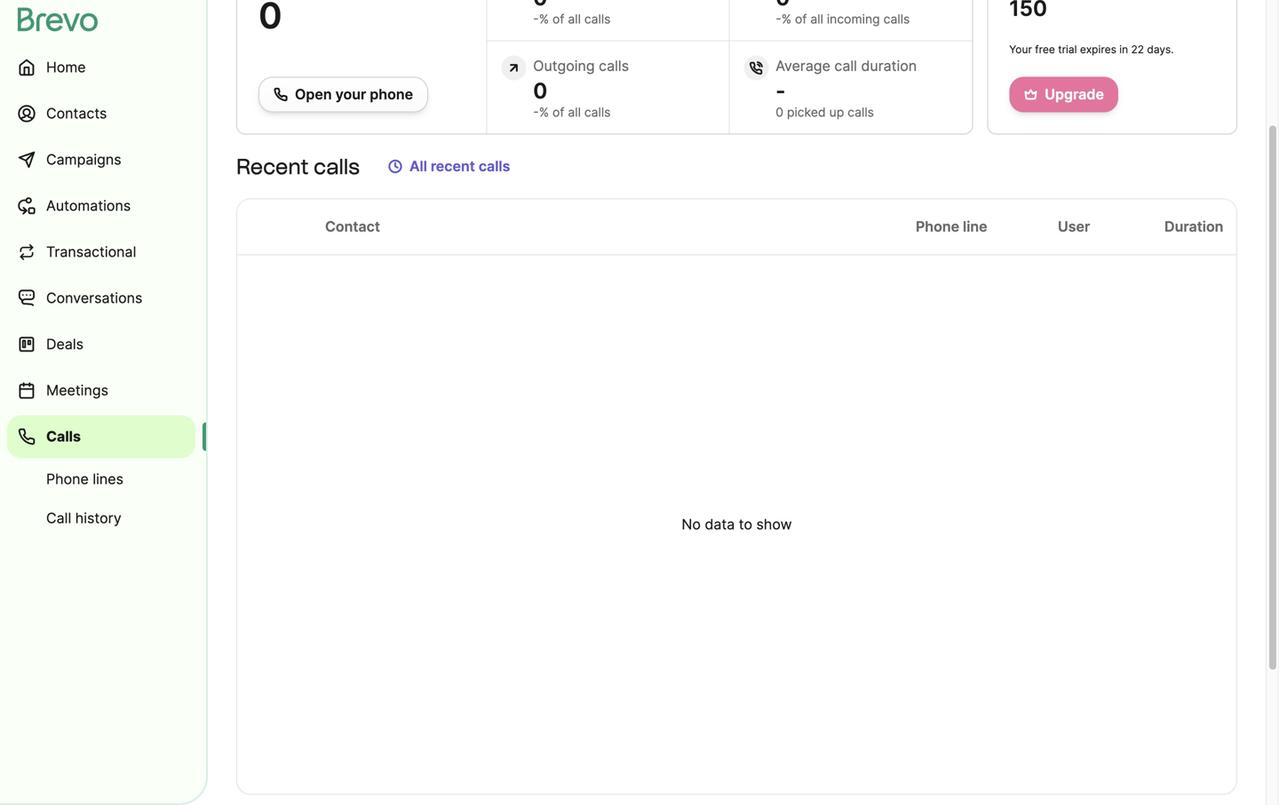 Task type: vqa. For each thing, say whether or not it's contained in the screenshot.
the Help text
no



Task type: describe. For each thing, give the bounding box(es) containing it.
conversations
[[46, 290, 142, 307]]

calls inside average call duration - 0 picked up calls
[[848, 105, 874, 120]]

all
[[409, 158, 427, 175]]

-% of all incoming calls
[[776, 12, 910, 27]]

deals
[[46, 336, 83, 353]]

show
[[756, 516, 792, 533]]

meetings link
[[7, 370, 195, 412]]

calls inside button
[[479, 158, 510, 175]]

conversations link
[[7, 277, 195, 320]]

contacts
[[46, 105, 107, 122]]

- up outgoing
[[533, 12, 539, 27]]

calls link
[[7, 416, 195, 458]]

automations
[[46, 197, 131, 215]]

up
[[829, 105, 844, 120]]

no
[[682, 516, 701, 533]]

recent calls
[[236, 154, 360, 179]]

- inside average call duration - 0 picked up calls
[[776, 78, 786, 104]]

history
[[75, 510, 121, 527]]

of for 0
[[553, 12, 564, 27]]

all recent calls button
[[374, 149, 524, 184]]

- inside outgoing calls 0 -% of all calls
[[533, 105, 539, 120]]

upgrade
[[1045, 86, 1104, 103]]

campaigns link
[[7, 139, 195, 181]]

incoming
[[827, 12, 880, 27]]

% for 0
[[539, 12, 549, 27]]

-% of all calls
[[533, 12, 611, 27]]

user
[[1058, 218, 1090, 235]]

expires
[[1080, 43, 1116, 56]]

- up average
[[776, 12, 781, 27]]

% for -
[[781, 12, 791, 27]]

open
[[295, 86, 332, 103]]

no data to show
[[682, 516, 792, 533]]

call
[[46, 510, 71, 527]]

average
[[776, 57, 830, 75]]

22
[[1131, 43, 1144, 56]]

contact
[[325, 218, 380, 235]]

recent
[[431, 158, 475, 175]]

phone lines
[[46, 471, 123, 488]]

calls down outgoing
[[584, 105, 611, 120]]

days.
[[1147, 43, 1174, 56]]

phone lines link
[[7, 462, 195, 497]]

call history link
[[7, 501, 195, 537]]

your
[[335, 86, 366, 103]]

free
[[1035, 43, 1055, 56]]

% inside outgoing calls 0 -% of all calls
[[539, 105, 549, 120]]

contacts link
[[7, 92, 195, 135]]

picked
[[787, 105, 826, 120]]

data
[[705, 516, 735, 533]]

duration
[[1165, 218, 1224, 235]]

your
[[1009, 43, 1032, 56]]

upgrade button
[[1009, 77, 1118, 112]]

outgoing
[[533, 57, 595, 75]]



Task type: locate. For each thing, give the bounding box(es) containing it.
phone up call
[[46, 471, 89, 488]]

campaigns
[[46, 151, 121, 168]]

transactional link
[[7, 231, 195, 274]]

of up outgoing
[[553, 12, 564, 27]]

all for 0
[[568, 12, 581, 27]]

of up average
[[795, 12, 807, 27]]

calls right outgoing
[[599, 57, 629, 75]]

duration
[[861, 57, 917, 75]]

average call duration - 0 picked up calls
[[776, 57, 917, 120]]

all up outgoing
[[568, 12, 581, 27]]

calls
[[46, 428, 81, 445]]

all
[[568, 12, 581, 27], [810, 12, 823, 27], [568, 105, 581, 120]]

line
[[963, 218, 987, 235]]

phone
[[370, 86, 413, 103]]

calls up the contact
[[313, 154, 360, 179]]

of down outgoing
[[553, 105, 564, 120]]

% up outgoing
[[539, 12, 549, 27]]

home link
[[7, 46, 195, 89]]

0 down outgoing
[[533, 78, 547, 104]]

0 vertical spatial phone
[[916, 218, 959, 235]]

phone
[[916, 218, 959, 235], [46, 471, 89, 488]]

calls up outgoing
[[584, 12, 611, 27]]

home
[[46, 59, 86, 76]]

transactional
[[46, 243, 136, 261]]

open your phone
[[295, 86, 413, 103]]

dialog
[[1266, 0, 1279, 806], [1266, 0, 1279, 806], [1266, 0, 1279, 806]]

%
[[539, 12, 549, 27], [781, 12, 791, 27], [539, 105, 549, 120]]

all left incoming
[[810, 12, 823, 27]]

calls right incoming
[[884, 12, 910, 27]]

phone for phone line
[[916, 218, 959, 235]]

-
[[533, 12, 539, 27], [776, 12, 781, 27], [776, 78, 786, 104], [533, 105, 539, 120]]

calls
[[584, 12, 611, 27], [884, 12, 910, 27], [599, 57, 629, 75], [584, 105, 611, 120], [848, 105, 874, 120], [313, 154, 360, 179], [479, 158, 510, 175]]

0 horizontal spatial phone
[[46, 471, 89, 488]]

phone for phone lines
[[46, 471, 89, 488]]

meetings
[[46, 382, 108, 399]]

all for duration
[[810, 12, 823, 27]]

automations link
[[7, 185, 195, 227]]

1 vertical spatial 0
[[776, 105, 783, 120]]

% up average
[[781, 12, 791, 27]]

of inside outgoing calls 0 -% of all calls
[[553, 105, 564, 120]]

call history
[[46, 510, 121, 527]]

0 left the "picked"
[[776, 105, 783, 120]]

0 inside outgoing calls 0 -% of all calls
[[533, 78, 547, 104]]

all inside outgoing calls 0 -% of all calls
[[568, 105, 581, 120]]

phone line
[[916, 218, 987, 235]]

0
[[533, 78, 547, 104], [776, 105, 783, 120]]

call
[[834, 57, 857, 75]]

all down outgoing
[[568, 105, 581, 120]]

1 horizontal spatial 0
[[776, 105, 783, 120]]

deals link
[[7, 323, 195, 366]]

0 horizontal spatial 0
[[533, 78, 547, 104]]

% down outgoing
[[539, 105, 549, 120]]

phone left line
[[916, 218, 959, 235]]

1 vertical spatial phone
[[46, 471, 89, 488]]

to
[[739, 516, 752, 533]]

lines
[[93, 471, 123, 488]]

all recent calls
[[409, 158, 510, 175]]

of for -
[[795, 12, 807, 27]]

1 horizontal spatial phone
[[916, 218, 959, 235]]

of
[[553, 12, 564, 27], [795, 12, 807, 27], [553, 105, 564, 120]]

your free trial expires in 22 days.
[[1009, 43, 1174, 56]]

- down outgoing
[[533, 105, 539, 120]]

in
[[1119, 43, 1128, 56]]

- down average
[[776, 78, 786, 104]]

calls right the recent
[[479, 158, 510, 175]]

recent
[[236, 154, 309, 179]]

0 inside average call duration - 0 picked up calls
[[776, 105, 783, 120]]

calls right up
[[848, 105, 874, 120]]

outgoing calls 0 -% of all calls
[[533, 57, 629, 120]]

0 vertical spatial 0
[[533, 78, 547, 104]]

open your phone button
[[258, 77, 428, 112]]

trial
[[1058, 43, 1077, 56]]



